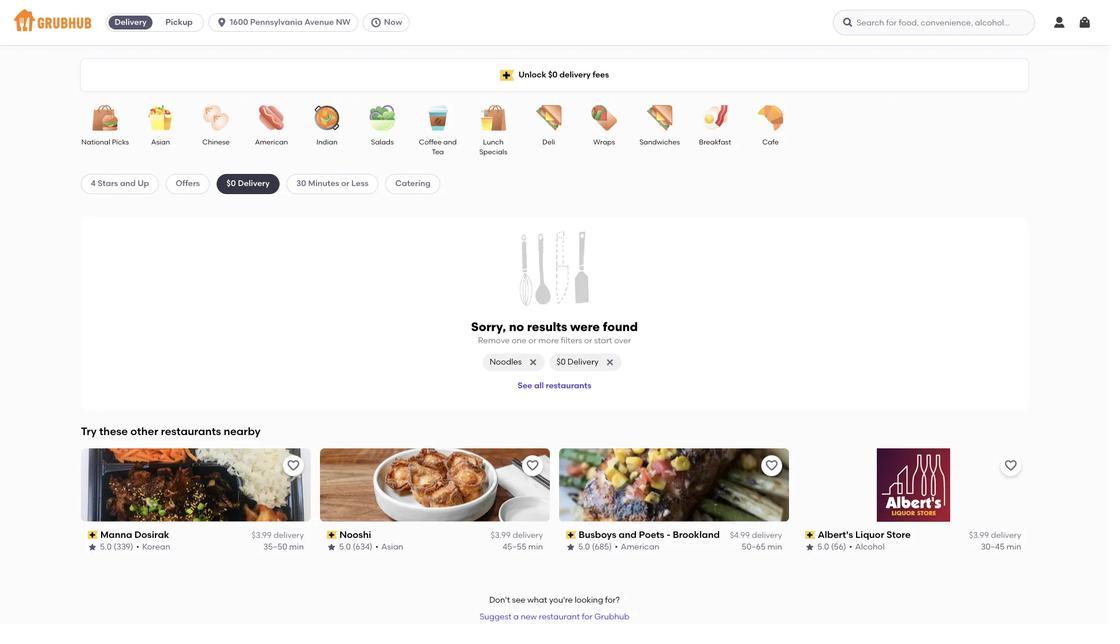 Task type: describe. For each thing, give the bounding box(es) containing it.
chinese
[[203, 138, 230, 146]]

$3.99 delivery for albert's liquor store
[[970, 531, 1022, 540]]

• american
[[615, 542, 660, 552]]

wraps image
[[584, 105, 625, 131]]

$0 inside "button"
[[557, 357, 566, 367]]

35–50
[[264, 542, 287, 552]]

deli image
[[529, 105, 569, 131]]

delivery left fees on the top right of the page
[[560, 70, 591, 80]]

albert's liquor store
[[818, 529, 911, 540]]

2 horizontal spatial or
[[585, 336, 593, 346]]

suggest
[[480, 612, 512, 622]]

nw
[[336, 17, 351, 27]]

save this restaurant image for manna dosirak
[[287, 459, 301, 473]]

5.0 for busboys and poets - brookland
[[579, 542, 591, 552]]

liquor
[[856, 529, 885, 540]]

45–55 min
[[503, 542, 543, 552]]

5.0 for albert's liquor store
[[818, 542, 830, 552]]

alcohol
[[856, 542, 885, 552]]

found
[[603, 320, 639, 334]]

no results image
[[520, 231, 590, 306]]

store
[[887, 529, 911, 540]]

50–65 min
[[742, 542, 783, 552]]

5.0 for manna dosirak
[[100, 542, 112, 552]]

delivery for nooshi
[[513, 531, 543, 540]]

what
[[528, 596, 548, 606]]

unlock $0 delivery fees
[[519, 70, 610, 80]]

nooshi logo image
[[320, 448, 550, 522]]

4
[[91, 179, 96, 189]]

try these other restaurants nearby
[[81, 425, 261, 438]]

• alcohol
[[850, 542, 885, 552]]

no
[[509, 320, 525, 334]]

asian image
[[140, 105, 181, 131]]

$4.99 delivery
[[731, 531, 783, 540]]

salads
[[371, 138, 394, 146]]

cafe
[[763, 138, 779, 146]]

$3.99 for manna dosirak
[[252, 531, 272, 540]]

30 minutes or less
[[297, 179, 369, 189]]

other
[[131, 425, 158, 438]]

brookland
[[673, 529, 720, 540]]

catering
[[396, 179, 431, 189]]

0 vertical spatial $0 delivery
[[227, 179, 270, 189]]

were
[[571, 320, 600, 334]]

• for nooshi
[[376, 542, 379, 552]]

delivery for manna dosirak
[[274, 531, 304, 540]]

5.0 (634)
[[339, 542, 373, 552]]

pennsylvania
[[250, 17, 303, 27]]

svg image for $0 delivery
[[606, 358, 615, 367]]

specials
[[480, 148, 508, 156]]

min for dosirak
[[289, 542, 304, 552]]

a
[[514, 612, 519, 622]]

nearby
[[224, 425, 261, 438]]

fees
[[593, 70, 610, 80]]

results
[[527, 320, 568, 334]]

min for and
[[768, 542, 783, 552]]

pickup button
[[155, 13, 204, 32]]

manna
[[100, 529, 132, 540]]

start
[[595, 336, 613, 346]]

unlock
[[519, 70, 547, 80]]

stars
[[98, 179, 118, 189]]

• for busboys and poets - brookland
[[615, 542, 618, 552]]

subscription pass image for albert's liquor store
[[806, 531, 816, 539]]

1600
[[230, 17, 248, 27]]

indian
[[317, 138, 338, 146]]

coffee and tea image
[[418, 105, 458, 131]]

grubhub plus flag logo image
[[500, 70, 514, 81]]

one
[[512, 336, 527, 346]]

35–50 min
[[264, 542, 304, 552]]

5.0 for nooshi
[[339, 542, 351, 552]]

delivery for albert's liquor store
[[992, 531, 1022, 540]]

(634)
[[353, 542, 373, 552]]

save this restaurant image for albert's liquor store
[[1005, 459, 1019, 473]]

0 horizontal spatial and
[[120, 179, 136, 189]]

delivery inside "button"
[[568, 357, 599, 367]]

don't
[[490, 596, 510, 606]]

delivery for busboys and poets - brookland
[[752, 531, 783, 540]]

now
[[384, 17, 402, 27]]

45–55
[[503, 542, 527, 552]]

you're
[[550, 596, 573, 606]]

looking
[[575, 596, 604, 606]]

tea
[[432, 148, 444, 156]]

svg image inside 1600 pennsylvania avenue nw button
[[216, 17, 228, 28]]

50–65
[[742, 542, 766, 552]]

more
[[539, 336, 559, 346]]

picks
[[112, 138, 129, 146]]

breakfast image
[[695, 105, 736, 131]]

national picks
[[81, 138, 129, 146]]

deli
[[543, 138, 556, 146]]

see all restaurants button
[[513, 376, 597, 397]]

don't see what you're looking for?
[[490, 596, 620, 606]]

$3.99 for albert's liquor store
[[970, 531, 990, 540]]

0 vertical spatial american
[[255, 138, 288, 146]]

save this restaurant button for dosirak
[[283, 455, 304, 476]]

1 vertical spatial asian
[[382, 542, 404, 552]]

sandwiches
[[640, 138, 680, 146]]

1 horizontal spatial delivery
[[238, 179, 270, 189]]

coffee
[[419, 138, 442, 146]]

offers
[[176, 179, 200, 189]]

0 horizontal spatial or
[[342, 179, 350, 189]]

save this restaurant image for busboys and poets - brookland
[[765, 459, 779, 473]]



Task type: vqa. For each thing, say whether or not it's contained in the screenshot.


Task type: locate. For each thing, give the bounding box(es) containing it.
save this restaurant button
[[283, 455, 304, 476], [523, 455, 543, 476], [762, 455, 783, 476], [1001, 455, 1022, 476]]

svg image inside noodles button
[[529, 358, 539, 367]]

5.0 down manna
[[100, 542, 112, 552]]

$3.99 delivery up 35–50
[[252, 531, 304, 540]]

korean
[[142, 542, 170, 552]]

• korean
[[136, 542, 170, 552]]

2 vertical spatial $0
[[557, 357, 566, 367]]

0 horizontal spatial save this restaurant image
[[526, 459, 540, 473]]

chinese image
[[196, 105, 236, 131]]

dosirak
[[135, 529, 169, 540]]

pickup
[[166, 17, 193, 27]]

svg image for noodles
[[529, 358, 539, 367]]

0 horizontal spatial subscription pass image
[[88, 531, 98, 539]]

restaurants down $0 delivery "button"
[[546, 381, 592, 391]]

1 save this restaurant button from the left
[[283, 455, 304, 476]]

0 horizontal spatial $3.99 delivery
[[252, 531, 304, 540]]

1 horizontal spatial or
[[529, 336, 537, 346]]

and for busboys and poets - brookland
[[619, 529, 637, 540]]

delivery inside button
[[115, 17, 147, 27]]

svg image down start
[[606, 358, 615, 367]]

busboys and poets - brookland logo image
[[560, 448, 790, 522]]

3 $3.99 delivery from the left
[[970, 531, 1022, 540]]

1 horizontal spatial american
[[621, 542, 660, 552]]

or left the less
[[342, 179, 350, 189]]

american image
[[251, 105, 292, 131]]

delivery down filters in the bottom right of the page
[[568, 357, 599, 367]]

up
[[138, 179, 149, 189]]

2 $3.99 delivery from the left
[[491, 531, 543, 540]]

0 horizontal spatial subscription pass image
[[327, 531, 337, 539]]

1 horizontal spatial svg image
[[529, 358, 539, 367]]

1 horizontal spatial $3.99 delivery
[[491, 531, 543, 540]]

0 vertical spatial $0
[[549, 70, 558, 80]]

see
[[518, 381, 533, 391]]

4 save this restaurant button from the left
[[1001, 455, 1022, 476]]

5.0 (56)
[[818, 542, 847, 552]]

4 min from the left
[[1007, 542, 1022, 552]]

save this restaurant button for liquor
[[1001, 455, 1022, 476]]

filters
[[561, 336, 583, 346]]

delivery up 30–45 min
[[992, 531, 1022, 540]]

1600 pennsylvania avenue nw
[[230, 17, 351, 27]]

min right '45–55'
[[529, 542, 543, 552]]

2 horizontal spatial $3.99
[[970, 531, 990, 540]]

asian down asian image
[[151, 138, 170, 146]]

• for albert's liquor store
[[850, 542, 853, 552]]

national picks image
[[85, 105, 125, 131]]

suggest a new restaurant for grubhub
[[480, 612, 630, 622]]

-
[[667, 529, 671, 540]]

for?
[[606, 596, 620, 606]]

subscription pass image left nooshi
[[327, 531, 337, 539]]

star icon image for nooshi
[[327, 543, 336, 552]]

1600 pennsylvania avenue nw button
[[209, 13, 363, 32]]

and for coffee and tea
[[444, 138, 457, 146]]

subscription pass image for nooshi
[[327, 531, 337, 539]]

try
[[81, 425, 97, 438]]

1 save this restaurant image from the left
[[287, 459, 301, 473]]

$3.99 delivery for nooshi
[[491, 531, 543, 540]]

lunch specials image
[[473, 105, 514, 131]]

2 $3.99 from the left
[[491, 531, 511, 540]]

$0 right the offers on the left of page
[[227, 179, 236, 189]]

3 save this restaurant button from the left
[[762, 455, 783, 476]]

$0 delivery button
[[550, 354, 622, 371]]

0 horizontal spatial american
[[255, 138, 288, 146]]

svg image inside now button
[[370, 17, 382, 28]]

subscription pass image left busboys
[[567, 531, 577, 539]]

sorry, no results were found remove one or more filters or start over
[[471, 320, 639, 346]]

restaurants right other
[[161, 425, 221, 438]]

svg image
[[216, 17, 228, 28], [529, 358, 539, 367], [606, 358, 615, 367]]

$3.99 delivery up 30–45
[[970, 531, 1022, 540]]

restaurants inside button
[[546, 381, 592, 391]]

• down manna dosirak
[[136, 542, 139, 552]]

$0 delivery inside "button"
[[557, 357, 599, 367]]

manna dosirak logo image
[[81, 448, 311, 522]]

0 vertical spatial asian
[[151, 138, 170, 146]]

and up tea
[[444, 138, 457, 146]]

subscription pass image left manna
[[88, 531, 98, 539]]

1 subscription pass image from the left
[[327, 531, 337, 539]]

subscription pass image for manna dosirak
[[88, 531, 98, 539]]

2 • from the left
[[376, 542, 379, 552]]

0 horizontal spatial save this restaurant image
[[287, 459, 301, 473]]

noodles button
[[483, 354, 545, 371]]

save this restaurant image
[[287, 459, 301, 473], [765, 459, 779, 473]]

asian
[[151, 138, 170, 146], [382, 542, 404, 552]]

save this restaurant button for and
[[762, 455, 783, 476]]

subscription pass image left albert's
[[806, 531, 816, 539]]

1 vertical spatial restaurants
[[161, 425, 221, 438]]

or
[[342, 179, 350, 189], [529, 336, 537, 346], [585, 336, 593, 346]]

• for manna dosirak
[[136, 542, 139, 552]]

(56)
[[832, 542, 847, 552]]

wraps
[[594, 138, 616, 146]]

see all restaurants
[[518, 381, 592, 391]]

remove
[[478, 336, 510, 346]]

1 horizontal spatial $3.99
[[491, 531, 511, 540]]

star icon image left 5.0 (56) on the right
[[806, 543, 815, 552]]

delivery up 50–65 min
[[752, 531, 783, 540]]

1 $3.99 delivery from the left
[[252, 531, 304, 540]]

1 horizontal spatial $0 delivery
[[557, 357, 599, 367]]

$3.99 delivery up '45–55'
[[491, 531, 543, 540]]

sandwiches image
[[640, 105, 680, 131]]

2 vertical spatial and
[[619, 529, 637, 540]]

albert's liquor store logo image
[[877, 448, 951, 522]]

subscription pass image
[[327, 531, 337, 539], [567, 531, 577, 539]]

min
[[289, 542, 304, 552], [529, 542, 543, 552], [768, 542, 783, 552], [1007, 542, 1022, 552]]

american
[[255, 138, 288, 146], [621, 542, 660, 552]]

(339)
[[114, 542, 133, 552]]

star icon image for manna dosirak
[[88, 543, 97, 552]]

star icon image
[[88, 543, 97, 552], [327, 543, 336, 552], [567, 543, 576, 552], [806, 543, 815, 552]]

2 save this restaurant button from the left
[[523, 455, 543, 476]]

avenue
[[305, 17, 334, 27]]

and up • american
[[619, 529, 637, 540]]

these
[[99, 425, 128, 438]]

• right (56)
[[850, 542, 853, 552]]

delivery left 30
[[238, 179, 270, 189]]

(685)
[[592, 542, 612, 552]]

coffee and tea
[[419, 138, 457, 156]]

cafe image
[[751, 105, 791, 131]]

1 5.0 from the left
[[100, 542, 112, 552]]

5.0 down nooshi
[[339, 542, 351, 552]]

2 min from the left
[[529, 542, 543, 552]]

0 horizontal spatial delivery
[[115, 17, 147, 27]]

save this restaurant image
[[526, 459, 540, 473], [1005, 459, 1019, 473]]

delivery up 45–55 min
[[513, 531, 543, 540]]

subscription pass image
[[88, 531, 98, 539], [806, 531, 816, 539]]

$3.99 up 30–45
[[970, 531, 990, 540]]

2 subscription pass image from the left
[[806, 531, 816, 539]]

1 horizontal spatial restaurants
[[546, 381, 592, 391]]

2 horizontal spatial svg image
[[606, 358, 615, 367]]

$3.99 up 35–50
[[252, 531, 272, 540]]

30
[[297, 179, 307, 189]]

american down "busboys and poets - brookland"
[[621, 542, 660, 552]]

star icon image for albert's liquor store
[[806, 543, 815, 552]]

$3.99 up '45–55'
[[491, 531, 511, 540]]

manna dosirak
[[100, 529, 169, 540]]

5.0 left (685)
[[579, 542, 591, 552]]

restaurants
[[546, 381, 592, 391], [161, 425, 221, 438]]

suggest a new restaurant for grubhub button
[[475, 607, 635, 624]]

restaurant
[[539, 612, 580, 622]]

or right one
[[529, 336, 537, 346]]

$3.99 delivery
[[252, 531, 304, 540], [491, 531, 543, 540], [970, 531, 1022, 540]]

subscription pass image for busboys and poets - brookland
[[567, 531, 577, 539]]

$3.99 for nooshi
[[491, 531, 511, 540]]

$0 delivery down filters in the bottom right of the page
[[557, 357, 599, 367]]

2 save this restaurant image from the left
[[765, 459, 779, 473]]

2 vertical spatial delivery
[[568, 357, 599, 367]]

1 $3.99 from the left
[[252, 531, 272, 540]]

delivery
[[560, 70, 591, 80], [274, 531, 304, 540], [513, 531, 543, 540], [752, 531, 783, 540], [992, 531, 1022, 540]]

2 horizontal spatial $3.99 delivery
[[970, 531, 1022, 540]]

2 save this restaurant image from the left
[[1005, 459, 1019, 473]]

5.0 (339)
[[100, 542, 133, 552]]

1 vertical spatial american
[[621, 542, 660, 552]]

2 horizontal spatial delivery
[[568, 357, 599, 367]]

1 vertical spatial and
[[120, 179, 136, 189]]

0 horizontal spatial asian
[[151, 138, 170, 146]]

and left up
[[120, 179, 136, 189]]

minutes
[[308, 179, 340, 189]]

1 horizontal spatial save this restaurant image
[[1005, 459, 1019, 473]]

$0 delivery
[[227, 179, 270, 189], [557, 357, 599, 367]]

1 subscription pass image from the left
[[88, 531, 98, 539]]

2 star icon image from the left
[[327, 543, 336, 552]]

0 horizontal spatial restaurants
[[161, 425, 221, 438]]

• right (634)
[[376, 542, 379, 552]]

noodles
[[490, 357, 522, 367]]

1 vertical spatial $0
[[227, 179, 236, 189]]

4 5.0 from the left
[[818, 542, 830, 552]]

0 horizontal spatial $0 delivery
[[227, 179, 270, 189]]

star icon image left 5.0 (339)
[[88, 543, 97, 552]]

min right the 50–65
[[768, 542, 783, 552]]

all
[[535, 381, 544, 391]]

2 subscription pass image from the left
[[567, 531, 577, 539]]

30–45 min
[[982, 542, 1022, 552]]

3 $3.99 from the left
[[970, 531, 990, 540]]

$0 down filters in the bottom right of the page
[[557, 357, 566, 367]]

lunch
[[483, 138, 504, 146]]

min right 30–45
[[1007, 542, 1022, 552]]

1 vertical spatial delivery
[[238, 179, 270, 189]]

30–45
[[982, 542, 1005, 552]]

$0 right unlock
[[549, 70, 558, 80]]

0 horizontal spatial $3.99
[[252, 531, 272, 540]]

5.0
[[100, 542, 112, 552], [339, 542, 351, 552], [579, 542, 591, 552], [818, 542, 830, 552]]

• right (685)
[[615, 542, 618, 552]]

indian image
[[307, 105, 347, 131]]

•
[[136, 542, 139, 552], [376, 542, 379, 552], [615, 542, 618, 552], [850, 542, 853, 552]]

over
[[615, 336, 632, 346]]

1 horizontal spatial asian
[[382, 542, 404, 552]]

nooshi
[[340, 529, 372, 540]]

see
[[512, 596, 526, 606]]

1 horizontal spatial save this restaurant image
[[765, 459, 779, 473]]

5.0 left (56)
[[818, 542, 830, 552]]

svg image up all at bottom left
[[529, 358, 539, 367]]

min right 35–50
[[289, 542, 304, 552]]

5.0 (685)
[[579, 542, 612, 552]]

and inside coffee and tea
[[444, 138, 457, 146]]

busboys and poets - brookland
[[579, 529, 720, 540]]

2 5.0 from the left
[[339, 542, 351, 552]]

1 save this restaurant image from the left
[[526, 459, 540, 473]]

delivery left pickup
[[115, 17, 147, 27]]

less
[[352, 179, 369, 189]]

4 • from the left
[[850, 542, 853, 552]]

0 vertical spatial and
[[444, 138, 457, 146]]

3 min from the left
[[768, 542, 783, 552]]

delivery button
[[106, 13, 155, 32]]

0 vertical spatial restaurants
[[546, 381, 592, 391]]

1 horizontal spatial and
[[444, 138, 457, 146]]

• asian
[[376, 542, 404, 552]]

3 • from the left
[[615, 542, 618, 552]]

3 star icon image from the left
[[567, 543, 576, 552]]

sorry,
[[471, 320, 506, 334]]

save this restaurant image for nooshi
[[526, 459, 540, 473]]

0 vertical spatial delivery
[[115, 17, 147, 27]]

albert's
[[818, 529, 854, 540]]

svg image inside $0 delivery "button"
[[606, 358, 615, 367]]

svg image left 1600 on the left of page
[[216, 17, 228, 28]]

star icon image for busboys and poets - brookland
[[567, 543, 576, 552]]

and
[[444, 138, 457, 146], [120, 179, 136, 189], [619, 529, 637, 540]]

or down were at the right bottom of page
[[585, 336, 593, 346]]

national
[[81, 138, 110, 146]]

1 min from the left
[[289, 542, 304, 552]]

american down american image
[[255, 138, 288, 146]]

lunch specials
[[480, 138, 508, 156]]

3 5.0 from the left
[[579, 542, 591, 552]]

1 • from the left
[[136, 542, 139, 552]]

4 star icon image from the left
[[806, 543, 815, 552]]

$3.99
[[252, 531, 272, 540], [491, 531, 511, 540], [970, 531, 990, 540]]

Search for food, convenience, alcohol... search field
[[834, 10, 1036, 35]]

1 horizontal spatial subscription pass image
[[806, 531, 816, 539]]

0 horizontal spatial svg image
[[216, 17, 228, 28]]

delivery up 35–50 min on the bottom left
[[274, 531, 304, 540]]

min for liquor
[[1007, 542, 1022, 552]]

salads image
[[362, 105, 403, 131]]

1 star icon image from the left
[[88, 543, 97, 552]]

new
[[521, 612, 537, 622]]

1 horizontal spatial subscription pass image
[[567, 531, 577, 539]]

star icon image left the 5.0 (634)
[[327, 543, 336, 552]]

star icon image left 5.0 (685)
[[567, 543, 576, 552]]

main navigation navigation
[[0, 0, 1110, 45]]

asian right (634)
[[382, 542, 404, 552]]

1 vertical spatial $0 delivery
[[557, 357, 599, 367]]

now button
[[363, 13, 415, 32]]

$3.99 delivery for manna dosirak
[[252, 531, 304, 540]]

2 horizontal spatial and
[[619, 529, 637, 540]]

$0 delivery down chinese
[[227, 179, 270, 189]]

breakfast
[[700, 138, 732, 146]]

$4.99
[[731, 531, 750, 540]]

svg image
[[1053, 16, 1067, 29], [1079, 16, 1093, 29], [370, 17, 382, 28], [843, 17, 854, 28]]



